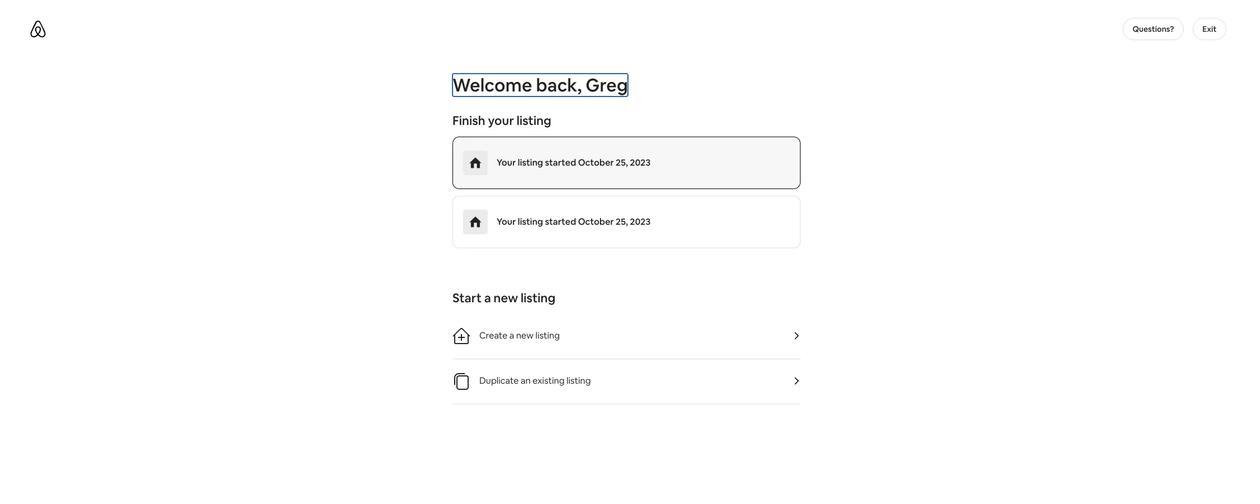 Task type: locate. For each thing, give the bounding box(es) containing it.
exit
[[1203, 24, 1217, 34]]

0 vertical spatial a
[[484, 290, 491, 306]]

listing
[[517, 113, 551, 128], [521, 290, 556, 306], [536, 331, 560, 342], [567, 376, 591, 388]]

a right create
[[510, 331, 514, 342]]

new inside button
[[516, 331, 534, 342]]

listing right existing
[[567, 376, 591, 388]]

1 horizontal spatial a
[[510, 331, 514, 342]]

finish your listing group
[[453, 137, 801, 255]]

a right start
[[484, 290, 491, 306]]

0 horizontal spatial a
[[484, 290, 491, 306]]

1 vertical spatial a
[[510, 331, 514, 342]]

new for start
[[494, 290, 518, 306]]

new right create
[[516, 331, 534, 342]]

listing for duplicate an existing listing
[[567, 376, 591, 388]]

new right start
[[494, 290, 518, 306]]

listing up existing
[[536, 331, 560, 342]]

create a new listing
[[479, 331, 560, 342]]

listing up create a new listing
[[521, 290, 556, 306]]

existing
[[533, 376, 565, 388]]

1 vertical spatial new
[[516, 331, 534, 342]]

start
[[453, 290, 482, 306]]

new for create
[[516, 331, 534, 342]]

an
[[521, 376, 531, 388]]

listing for create a new listing
[[536, 331, 560, 342]]

listing for start a new listing
[[521, 290, 556, 306]]

listing inside create a new listing button
[[536, 331, 560, 342]]

greg
[[586, 73, 628, 96]]

listing inside duplicate an existing listing button
[[567, 376, 591, 388]]

duplicate an existing listing button
[[479, 376, 801, 388]]

duplicate an existing listing
[[479, 376, 591, 388]]

finish
[[453, 113, 485, 128]]

new
[[494, 290, 518, 306], [516, 331, 534, 342]]

0 vertical spatial new
[[494, 290, 518, 306]]

start a new listing
[[453, 290, 556, 306]]

finish your listing
[[453, 113, 551, 128]]

back,
[[536, 73, 582, 96]]

a inside button
[[510, 331, 514, 342]]

a
[[484, 290, 491, 306], [510, 331, 514, 342]]



Task type: vqa. For each thing, say whether or not it's contained in the screenshot.
Create a new listing BUTTON
yes



Task type: describe. For each thing, give the bounding box(es) containing it.
questions? button
[[1123, 18, 1184, 40]]

a for create
[[510, 331, 514, 342]]

duplicate
[[479, 376, 519, 388]]

create a new listing button
[[479, 331, 801, 342]]

create
[[479, 331, 508, 342]]

listing right your
[[517, 113, 551, 128]]

start a new listing group
[[453, 314, 801, 405]]

exit button
[[1193, 18, 1227, 40]]

a for start
[[484, 290, 491, 306]]

questions?
[[1133, 24, 1174, 34]]

your
[[488, 113, 514, 128]]

welcome
[[453, 73, 532, 96]]

welcome back, greg
[[453, 73, 628, 96]]



